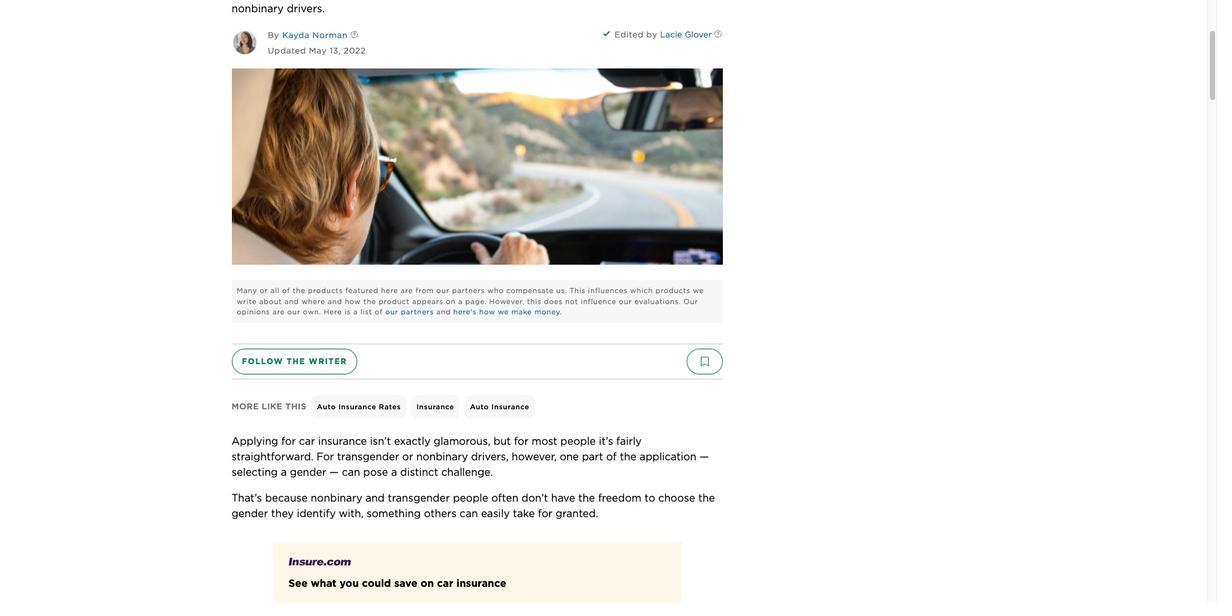 Task type: locate. For each thing, give the bounding box(es) containing it.
3 insurance from the left
[[492, 402, 530, 411]]

freedom
[[598, 492, 642, 504]]

2 vertical spatial of
[[606, 451, 617, 463]]

our down the which
[[619, 297, 632, 306]]

1 vertical spatial car
[[437, 578, 453, 590]]

for inside the that's because nonbinary and transgender people often don't have the freedom to choose the gender they identify with, something others can easily take for granted.
[[538, 508, 553, 520]]

1 horizontal spatial are
[[401, 286, 413, 295]]

influences
[[588, 286, 628, 295]]

for up straightforward.
[[281, 435, 296, 448]]

on up "here's"
[[446, 297, 456, 306]]

featured
[[346, 286, 379, 295]]

selecting
[[232, 466, 278, 479]]

0 vertical spatial transgender
[[337, 451, 399, 463]]

2 auto from the left
[[470, 402, 489, 411]]

2022
[[344, 46, 366, 56]]

and right the about
[[285, 297, 299, 306]]

products up where
[[308, 286, 343, 295]]

of right list at the left bottom of the page
[[375, 308, 383, 317]]

1 vertical spatial people
[[453, 492, 488, 504]]

1 vertical spatial how
[[479, 308, 495, 317]]

1 horizontal spatial —
[[700, 451, 709, 463]]

1 horizontal spatial products
[[656, 286, 691, 295]]

money
[[535, 308, 560, 317]]

transgender up pose
[[337, 451, 399, 463]]

see
[[289, 578, 308, 590]]

of right all
[[282, 286, 290, 295]]

0 horizontal spatial or
[[260, 286, 268, 295]]

take
[[513, 508, 535, 520]]

— right application at the right bottom
[[700, 451, 709, 463]]

1 vertical spatial we
[[498, 308, 509, 317]]

0 vertical spatial gender
[[290, 466, 327, 479]]

are down the about
[[273, 308, 285, 317]]

13,
[[330, 46, 341, 56]]

are
[[401, 286, 413, 295], [273, 308, 285, 317]]

people down challenge. on the left of page
[[453, 492, 488, 504]]

insurance
[[339, 402, 377, 411], [417, 402, 455, 411], [492, 402, 530, 411]]

1 horizontal spatial on
[[446, 297, 456, 306]]

gender inside the that's because nonbinary and transgender people often don't have the freedom to choose the gender they identify with, something others can easily take for granted.
[[232, 508, 268, 520]]

0 vertical spatial can
[[342, 466, 360, 479]]

0 horizontal spatial of
[[282, 286, 290, 295]]

to
[[645, 492, 655, 504]]

can left easily
[[460, 508, 478, 520]]

products up evaluations.
[[656, 286, 691, 295]]

on right save
[[421, 578, 434, 590]]

1 vertical spatial or
[[402, 451, 413, 463]]

— down for
[[330, 466, 339, 479]]

auto up glamorous,
[[470, 402, 489, 411]]

save
[[394, 578, 418, 590]]

lacie
[[660, 30, 682, 39]]

partners down appears
[[401, 308, 434, 317]]

of down it's
[[606, 451, 617, 463]]

auto
[[317, 402, 336, 411], [470, 402, 489, 411]]

0 horizontal spatial we
[[498, 308, 509, 317]]

like
[[262, 402, 283, 411]]

our left own.
[[287, 308, 301, 317]]

others
[[424, 508, 457, 520]]

isn't
[[370, 435, 391, 448]]

straightforward.
[[232, 451, 314, 463]]

transgender down distinct
[[388, 492, 450, 504]]

where
[[302, 297, 325, 306]]

with insure.com image
[[289, 558, 351, 566]]

insurance inside the auto insurance rates link
[[339, 402, 377, 411]]

we up the our
[[693, 286, 704, 295]]

but
[[494, 435, 511, 448]]

0 vertical spatial on
[[446, 297, 456, 306]]

and up something
[[366, 492, 385, 504]]

how inside many or all of the products featured here are from our partners who compensate us. this influences which products we write about and where and how the product appears on a page. however, this does not influence our evaluations. our opinions are our own. here is a list of
[[345, 297, 361, 306]]

applying
[[232, 435, 278, 448]]

our partners and here's how we make money .
[[385, 308, 562, 317]]

0 horizontal spatial car
[[299, 435, 315, 448]]

that's because nonbinary and transgender people often don't have the freedom to choose the gender they identify with, something others can easily take for granted.
[[232, 492, 718, 520]]

0 horizontal spatial are
[[273, 308, 285, 317]]

gender down for
[[290, 466, 327, 479]]

by
[[647, 30, 658, 39]]

however,
[[512, 451, 557, 463]]

0 horizontal spatial on
[[421, 578, 434, 590]]

transgender
[[337, 451, 399, 463], [388, 492, 450, 504]]

0 horizontal spatial can
[[342, 466, 360, 479]]

1 vertical spatial of
[[375, 308, 383, 317]]

1 vertical spatial insurance
[[457, 578, 506, 590]]

0 horizontal spatial auto
[[317, 402, 336, 411]]

transgender inside applying for car insurance isn't exactly glamorous, but for most people it's fairly straightforward. for transgender or nonbinary drivers, however, one part of the application — selecting a gender — can pose a distinct challenge.
[[337, 451, 399, 463]]

0 horizontal spatial insurance
[[318, 435, 367, 448]]

auto right this
[[317, 402, 336, 411]]

a down straightforward.
[[281, 466, 287, 479]]

list
[[361, 308, 372, 317]]

how up is
[[345, 297, 361, 306]]

we inside many or all of the products featured here are from our partners who compensate us. this influences which products we write about and where and how the product appears on a page. however, this does not influence our evaluations. our opinions are our own. here is a list of
[[693, 286, 704, 295]]

—
[[700, 451, 709, 463], [330, 466, 339, 479]]

2 insurance from the left
[[417, 402, 455, 411]]

our
[[437, 286, 450, 295], [619, 297, 632, 306], [287, 308, 301, 317], [385, 308, 398, 317]]

more like this
[[232, 402, 307, 411]]

a up "here's"
[[458, 297, 463, 306]]

norman
[[312, 30, 348, 40]]

0 vertical spatial nonbinary
[[416, 451, 468, 463]]

nonbinary up with,
[[311, 492, 362, 504]]

insurance
[[318, 435, 367, 448], [457, 578, 506, 590]]

0 horizontal spatial insurance
[[339, 402, 377, 411]]

1 horizontal spatial can
[[460, 508, 478, 520]]

here
[[381, 286, 398, 295]]

a
[[458, 297, 463, 306], [353, 308, 358, 317], [281, 466, 287, 479], [391, 466, 397, 479]]

1 vertical spatial on
[[421, 578, 434, 590]]

does
[[544, 297, 563, 306]]

2 horizontal spatial of
[[606, 451, 617, 463]]

0 vertical spatial of
[[282, 286, 290, 295]]

is
[[345, 308, 351, 317]]

0 horizontal spatial nonbinary
[[311, 492, 362, 504]]

the down the fairly
[[620, 451, 637, 463]]

1 horizontal spatial we
[[693, 286, 704, 295]]

1 vertical spatial gender
[[232, 508, 268, 520]]

or left all
[[260, 286, 268, 295]]

about
[[259, 297, 282, 306]]

us.
[[556, 286, 567, 295]]

appears
[[412, 297, 443, 306]]

more
[[232, 402, 259, 411]]

1 vertical spatial partners
[[401, 308, 434, 317]]

our right from
[[437, 286, 450, 295]]

insurance left rates
[[339, 402, 377, 411]]

can inside applying for car insurance isn't exactly glamorous, but for most people it's fairly straightforward. for transgender or nonbinary drivers, however, one part of the application — selecting a gender — can pose a distinct challenge.
[[342, 466, 360, 479]]

this
[[286, 402, 307, 411]]

0 horizontal spatial products
[[308, 286, 343, 295]]

how down "page."
[[479, 308, 495, 317]]

0 horizontal spatial how
[[345, 297, 361, 306]]

people
[[561, 435, 596, 448], [453, 492, 488, 504]]

auto insurance rates link
[[312, 395, 406, 418]]

and
[[285, 297, 299, 306], [328, 297, 342, 306], [436, 308, 451, 317], [366, 492, 385, 504]]

insurance for auto insurance rates
[[339, 402, 377, 411]]

1 auto from the left
[[317, 402, 336, 411]]

on inside many or all of the products featured here are from our partners who compensate us. this influences which products we write about and where and how the product appears on a page. however, this does not influence our evaluations. our opinions are our own. here is a list of
[[446, 297, 456, 306]]

nonbinary inside applying for car insurance isn't exactly glamorous, but for most people it's fairly straightforward. for transgender or nonbinary drivers, however, one part of the application — selecting a gender — can pose a distinct challenge.
[[416, 451, 468, 463]]

1 horizontal spatial nonbinary
[[416, 451, 468, 463]]

1 horizontal spatial auto
[[470, 402, 489, 411]]

1 horizontal spatial car
[[437, 578, 453, 590]]

partners up "page."
[[452, 286, 485, 295]]

influence
[[581, 297, 617, 306]]

have
[[551, 492, 575, 504]]

can
[[342, 466, 360, 479], [460, 508, 478, 520]]

0 horizontal spatial —
[[330, 466, 339, 479]]

0 horizontal spatial gender
[[232, 508, 268, 520]]

with,
[[339, 508, 364, 520]]

car
[[299, 435, 315, 448], [437, 578, 453, 590]]

1 vertical spatial can
[[460, 508, 478, 520]]

0 vertical spatial or
[[260, 286, 268, 295]]

here's how we make money link
[[454, 308, 560, 317]]

can left pose
[[342, 466, 360, 479]]

2 horizontal spatial insurance
[[492, 402, 530, 411]]

1 horizontal spatial or
[[402, 451, 413, 463]]

car right save
[[437, 578, 453, 590]]

insurance up exactly
[[417, 402, 455, 411]]

0 horizontal spatial people
[[453, 492, 488, 504]]

by
[[268, 30, 279, 40]]

partners
[[452, 286, 485, 295], [401, 308, 434, 317]]

0 vertical spatial car
[[299, 435, 315, 448]]

opinions
[[237, 308, 270, 317]]

people up one
[[561, 435, 596, 448]]

partners inside many or all of the products featured here are from our partners who compensate us. this influences which products we write about and where and how the product appears on a page. however, this does not influence our evaluations. our opinions are our own. here is a list of
[[452, 286, 485, 295]]

who
[[488, 286, 504, 295]]

our
[[684, 297, 698, 306]]

0 vertical spatial insurance
[[318, 435, 367, 448]]

for right but
[[514, 435, 529, 448]]

1 vertical spatial are
[[273, 308, 285, 317]]

insurance up but
[[492, 402, 530, 411]]

insurance for auto insurance
[[492, 402, 530, 411]]

something
[[367, 508, 421, 520]]

or down exactly
[[402, 451, 413, 463]]

2 horizontal spatial for
[[538, 508, 553, 520]]

gender
[[290, 466, 327, 479], [232, 508, 268, 520]]

can inside the that's because nonbinary and transgender people often don't have the freedom to choose the gender they identify with, something others can easily take for granted.
[[460, 508, 478, 520]]

0 vertical spatial we
[[693, 286, 704, 295]]

1 vertical spatial nonbinary
[[311, 492, 362, 504]]

1 vertical spatial transgender
[[388, 492, 450, 504]]

1 horizontal spatial of
[[375, 308, 383, 317]]

nonbinary down glamorous,
[[416, 451, 468, 463]]

0 vertical spatial how
[[345, 297, 361, 306]]

we down however,
[[498, 308, 509, 317]]

products
[[308, 286, 343, 295], [656, 286, 691, 295]]

1 horizontal spatial gender
[[290, 466, 327, 479]]

insurance link
[[411, 395, 460, 418]]

could
[[362, 578, 391, 590]]

of
[[282, 286, 290, 295], [375, 308, 383, 317], [606, 451, 617, 463]]

for down don't
[[538, 508, 553, 520]]

insurance inside auto insurance link
[[492, 402, 530, 411]]

car inside applying for car insurance isn't exactly glamorous, but for most people it's fairly straightforward. for transgender or nonbinary drivers, however, one part of the application — selecting a gender — can pose a distinct challenge.
[[299, 435, 315, 448]]

article save button image
[[687, 349, 723, 374]]

1 insurance from the left
[[339, 402, 377, 411]]

0 vertical spatial —
[[700, 451, 709, 463]]

1 horizontal spatial partners
[[452, 286, 485, 295]]

1 horizontal spatial insurance
[[417, 402, 455, 411]]

on
[[446, 297, 456, 306], [421, 578, 434, 590]]

or
[[260, 286, 268, 295], [402, 451, 413, 463]]

gender down that's
[[232, 508, 268, 520]]

1 horizontal spatial people
[[561, 435, 596, 448]]

and inside the that's because nonbinary and transgender people often don't have the freedom to choose the gender they identify with, something others can easily take for granted.
[[366, 492, 385, 504]]

are up product
[[401, 286, 413, 295]]

and up "here"
[[328, 297, 342, 306]]

0 vertical spatial partners
[[452, 286, 485, 295]]

the up where
[[293, 286, 306, 295]]

car down this
[[299, 435, 315, 448]]

for
[[281, 435, 296, 448], [514, 435, 529, 448], [538, 508, 553, 520]]

the inside applying for car insurance isn't exactly glamorous, but for most people it's fairly straightforward. for transgender or nonbinary drivers, however, one part of the application — selecting a gender — can pose a distinct challenge.
[[620, 451, 637, 463]]

0 vertical spatial people
[[561, 435, 596, 448]]



Task type: describe. For each thing, give the bounding box(es) containing it.
people inside the that's because nonbinary and transgender people often don't have the freedom to choose the gender they identify with, something others can easily take for granted.
[[453, 492, 488, 504]]

granted.
[[556, 508, 598, 520]]

make
[[512, 308, 532, 317]]

which
[[630, 286, 653, 295]]

this
[[527, 297, 542, 306]]

the up granted.
[[579, 492, 595, 504]]

auto for auto insurance rates
[[317, 402, 336, 411]]

pose
[[363, 466, 388, 479]]

kayda
[[282, 30, 310, 40]]

you
[[340, 578, 359, 590]]

this
[[570, 286, 586, 295]]

auto for auto insurance
[[470, 402, 489, 411]]

our partners link
[[385, 308, 434, 317]]

from
[[416, 286, 434, 295]]

more information about image
[[340, 22, 368, 50]]

edited
[[615, 30, 644, 39]]

1 vertical spatial —
[[330, 466, 339, 479]]

compensate
[[506, 286, 554, 295]]

easily
[[481, 508, 510, 520]]

glamorous,
[[434, 435, 491, 448]]

here
[[324, 308, 342, 317]]

gender inside applying for car insurance isn't exactly glamorous, but for most people it's fairly straightforward. for transgender or nonbinary drivers, however, one part of the application — selecting a gender — can pose a distinct challenge.
[[290, 466, 327, 479]]

glover
[[685, 30, 712, 39]]

page.
[[465, 297, 487, 306]]

of inside applying for car insurance isn't exactly glamorous, but for most people it's fairly straightforward. for transgender or nonbinary drivers, however, one part of the application — selecting a gender — can pose a distinct challenge.
[[606, 451, 617, 463]]

write
[[237, 297, 257, 306]]

1 horizontal spatial for
[[514, 435, 529, 448]]

.
[[560, 308, 562, 317]]

updated
[[268, 46, 306, 56]]

for
[[317, 451, 334, 463]]

1 products from the left
[[308, 286, 343, 295]]

auto insurance
[[470, 402, 530, 411]]

auto insurance rates
[[317, 402, 401, 411]]

applying for car insurance isn't exactly glamorous, but for most people it's fairly straightforward. for transgender or nonbinary drivers, however, one part of the application — selecting a gender — can pose a distinct challenge.
[[232, 435, 712, 479]]

identify
[[297, 508, 336, 520]]

evaluations.
[[635, 297, 681, 306]]

it's
[[599, 435, 613, 448]]

or inside applying for car insurance isn't exactly glamorous, but for most people it's fairly straightforward. for transgender or nonbinary drivers, however, one part of the application — selecting a gender — can pose a distinct challenge.
[[402, 451, 413, 463]]

and down appears
[[436, 308, 451, 317]]

see what you could save on car insurance
[[289, 578, 506, 590]]

many
[[237, 286, 257, 295]]

choose
[[659, 492, 695, 504]]

insurance inside "link"
[[417, 402, 455, 411]]

or inside many or all of the products featured here are from our partners who compensate us. this influences which products we write about and where and how the product appears on a page. however, this does not influence our evaluations. our opinions are our own. here is a list of
[[260, 286, 268, 295]]

the up list at the left bottom of the page
[[364, 297, 376, 306]]

most
[[532, 435, 557, 448]]

all
[[271, 286, 280, 295]]

don't
[[522, 492, 548, 504]]

fairly
[[616, 435, 642, 448]]

however,
[[489, 297, 525, 306]]

exactly
[[394, 435, 431, 448]]

a right is
[[353, 308, 358, 317]]

more information about image
[[704, 21, 732, 50]]

0 horizontal spatial partners
[[401, 308, 434, 317]]

distinct
[[400, 466, 438, 479]]

they
[[271, 508, 294, 520]]

application
[[640, 451, 697, 463]]

product
[[379, 297, 410, 306]]

0 vertical spatial are
[[401, 286, 413, 295]]

what
[[311, 578, 337, 590]]

because
[[265, 492, 308, 504]]

drivers,
[[471, 451, 509, 463]]

1 horizontal spatial insurance
[[457, 578, 506, 590]]

not
[[565, 297, 578, 306]]

lacie glover link
[[660, 28, 712, 41]]

0 horizontal spatial for
[[281, 435, 296, 448]]

2 products from the left
[[656, 286, 691, 295]]

here's
[[454, 308, 477, 317]]

may
[[309, 46, 327, 56]]

part
[[582, 451, 603, 463]]

often
[[492, 492, 519, 504]]

one
[[560, 451, 579, 463]]

kayda norman link
[[282, 30, 348, 40]]

nonbinary inside the that's because nonbinary and transgender people often don't have the freedom to choose the gender they identify with, something others can easily take for granted.
[[311, 492, 362, 504]]

many or all of the products featured here are from our partners who compensate us. this influences which products we write about and where and how the product appears on a page. however, this does not influence our evaluations. our opinions are our own. here is a list of
[[237, 286, 704, 317]]

kayda norman image
[[233, 31, 256, 54]]

edited by lacie glover
[[615, 30, 712, 39]]

rates
[[379, 402, 401, 411]]

people inside applying for car insurance isn't exactly glamorous, but for most people it's fairly straightforward. for transgender or nonbinary drivers, however, one part of the application — selecting a gender — can pose a distinct challenge.
[[561, 435, 596, 448]]

our down product
[[385, 308, 398, 317]]

1 horizontal spatial how
[[479, 308, 495, 317]]

own.
[[303, 308, 321, 317]]

kayda norman
[[282, 30, 348, 40]]

updated may 13, 2022
[[268, 46, 366, 56]]

a right pose
[[391, 466, 397, 479]]

challenge.
[[441, 466, 493, 479]]

that's
[[232, 492, 262, 504]]

the right choose
[[699, 492, 715, 504]]

transgender inside the that's because nonbinary and transgender people often don't have the freedom to choose the gender they identify with, something others can easily take for granted.
[[388, 492, 450, 504]]

insurance inside applying for car insurance isn't exactly glamorous, but for most people it's fairly straightforward. for transgender or nonbinary drivers, however, one part of the application — selecting a gender — can pose a distinct challenge.
[[318, 435, 367, 448]]



Task type: vqa. For each thing, say whether or not it's contained in the screenshot.
which
yes



